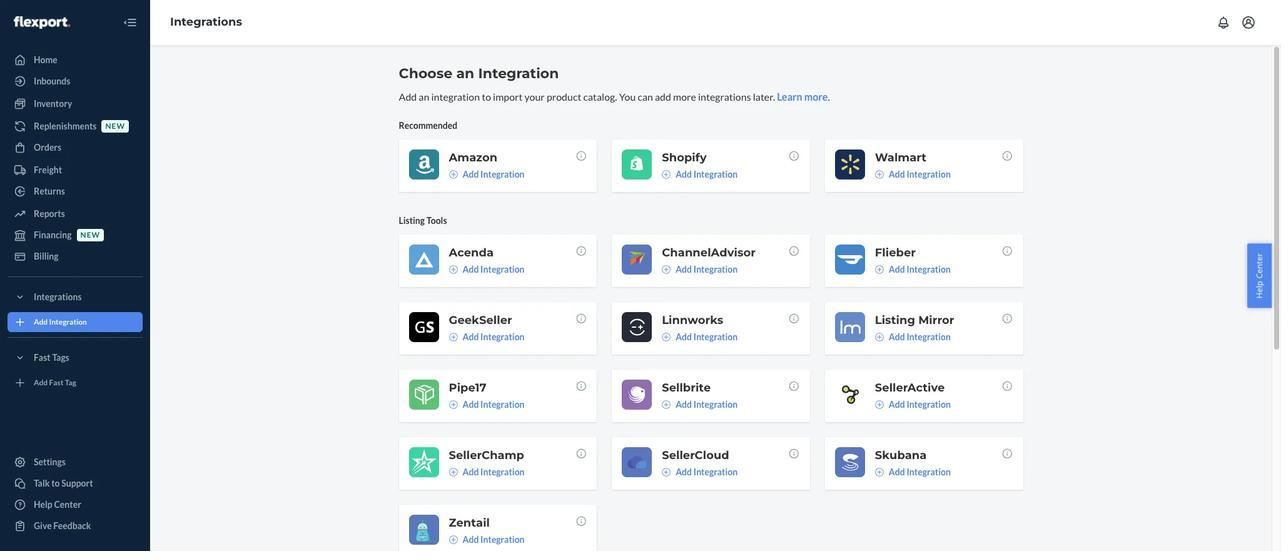 Task type: vqa. For each thing, say whether or not it's contained in the screenshot.
Billing
yes



Task type: describe. For each thing, give the bounding box(es) containing it.
add integration for walmart
[[889, 169, 951, 179]]

recommended
[[399, 120, 458, 131]]

add integration for amazon
[[463, 169, 525, 179]]

add for linnworks
[[676, 332, 692, 342]]

catalog.
[[583, 91, 617, 103]]

integration for channeladvisor
[[694, 264, 738, 275]]

fast tags
[[34, 352, 69, 363]]

center inside button
[[1254, 253, 1266, 279]]

skubana
[[875, 449, 927, 462]]

integrations link
[[170, 15, 242, 29]]

plus circle image for shopify
[[662, 170, 671, 179]]

add for geekseller
[[463, 332, 479, 342]]

an for choose
[[456, 65, 475, 82]]

billing
[[34, 251, 59, 262]]

integration for flieber
[[907, 264, 951, 275]]

integrations inside dropdown button
[[34, 292, 82, 302]]

add up fast tags
[[34, 318, 48, 327]]

add integration link for zentail
[[449, 534, 525, 546]]

add integration for geekseller
[[463, 332, 525, 342]]

feedback
[[53, 521, 91, 531]]

integration for acenda
[[481, 264, 525, 275]]

zentail
[[449, 516, 490, 530]]

add integration for flieber
[[889, 264, 951, 275]]

integration for skubana
[[907, 467, 951, 477]]

add integration link for pipe17
[[449, 398, 525, 411]]

add integration link for flieber
[[875, 263, 951, 276]]

help center button
[[1248, 244, 1272, 308]]

returns
[[34, 186, 65, 196]]

integration for amazon
[[481, 169, 525, 179]]

inbounds
[[34, 76, 70, 86]]

plus circle image for skubana
[[875, 468, 884, 477]]

freight link
[[8, 160, 143, 180]]

walmart
[[875, 151, 927, 164]]

tags
[[52, 352, 69, 363]]

add integration link for sellerchamp
[[449, 466, 525, 479]]

tools
[[427, 215, 447, 226]]

plus circle image for sellbrite
[[662, 400, 671, 409]]

add for sellerchamp
[[463, 467, 479, 477]]

selleractive
[[875, 381, 945, 395]]

add for flieber
[[889, 264, 905, 275]]

add integration for sellbrite
[[676, 399, 738, 410]]

add integration link down integrations dropdown button
[[8, 312, 143, 332]]

new for financing
[[80, 231, 100, 240]]

add for shopify
[[676, 169, 692, 179]]

your
[[525, 91, 545, 103]]

listing for listing tools
[[399, 215, 425, 226]]

2 more from the left
[[805, 91, 828, 103]]

support
[[61, 478, 93, 489]]

integration for pipe17
[[481, 399, 525, 410]]

orders link
[[8, 138, 143, 158]]

add for listing mirror
[[889, 332, 905, 342]]

add down fast tags
[[34, 378, 48, 388]]

fast tags button
[[8, 348, 143, 368]]

integration
[[431, 91, 480, 103]]

add integration for sellerchamp
[[463, 467, 525, 477]]

plus circle image for geekseller
[[449, 333, 458, 342]]

add integration link for amazon
[[449, 168, 525, 181]]

sellbrite
[[662, 381, 711, 395]]

inventory
[[34, 98, 72, 109]]

listing for listing mirror
[[875, 313, 915, 327]]

add integration link for selleractive
[[875, 398, 951, 411]]

1 more from the left
[[673, 91, 696, 103]]

learn more button
[[777, 90, 828, 104]]

plus circle image for walmart
[[875, 170, 884, 179]]

reports
[[34, 208, 65, 219]]

sellercloud
[[662, 449, 730, 462]]

add fast tag
[[34, 378, 76, 388]]

add for pipe17
[[463, 399, 479, 410]]

give
[[34, 521, 52, 531]]

returns link
[[8, 181, 143, 201]]

fast inside dropdown button
[[34, 352, 51, 363]]

product
[[547, 91, 582, 103]]

add integration down integrations dropdown button
[[34, 318, 87, 327]]

add integration for zentail
[[463, 534, 525, 545]]

add for skubana
[[889, 467, 905, 477]]

give feedback button
[[8, 516, 143, 536]]

add for zentail
[[463, 534, 479, 545]]

add for channeladvisor
[[676, 264, 692, 275]]

0 horizontal spatial center
[[54, 499, 81, 510]]

plus circle image for acenda
[[449, 265, 458, 274]]

choose
[[399, 65, 453, 82]]

channeladvisor
[[662, 246, 756, 260]]

integration up import
[[478, 65, 559, 82]]

reports link
[[8, 204, 143, 224]]

1 vertical spatial help
[[34, 499, 52, 510]]

later.
[[753, 91, 775, 103]]

help center link
[[8, 495, 143, 515]]

open account menu image
[[1241, 15, 1256, 30]]

help inside button
[[1254, 281, 1266, 298]]

1 horizontal spatial to
[[482, 91, 491, 103]]



Task type: locate. For each thing, give the bounding box(es) containing it.
0 horizontal spatial integrations
[[34, 292, 82, 302]]

learn
[[777, 91, 803, 103]]

close navigation image
[[123, 15, 138, 30]]

plus circle image for listing mirror
[[875, 333, 884, 342]]

integration for listing mirror
[[907, 332, 951, 342]]

add integration down geekseller
[[463, 332, 525, 342]]

add integration down selleractive
[[889, 399, 951, 410]]

1 horizontal spatial integrations
[[170, 15, 242, 29]]

add integration link down sellbrite at the right
[[662, 398, 738, 411]]

integration down sellbrite at the right
[[694, 399, 738, 410]]

integration down 'mirror'
[[907, 332, 951, 342]]

0 vertical spatial new
[[105, 122, 125, 131]]

import
[[493, 91, 523, 103]]

home link
[[8, 50, 143, 70]]

geekseller
[[449, 313, 512, 327]]

integration
[[478, 65, 559, 82], [481, 169, 525, 179], [694, 169, 738, 179], [907, 169, 951, 179], [481, 264, 525, 275], [694, 264, 738, 275], [907, 264, 951, 275], [49, 318, 87, 327], [481, 332, 525, 342], [694, 332, 738, 342], [907, 332, 951, 342], [481, 399, 525, 410], [694, 399, 738, 410], [907, 399, 951, 410], [481, 467, 525, 477], [694, 467, 738, 477], [907, 467, 951, 477], [481, 534, 525, 545]]

plus circle image down sellerchamp
[[449, 468, 458, 477]]

add integration
[[463, 169, 525, 179], [676, 169, 738, 179], [889, 169, 951, 179], [463, 264, 525, 275], [676, 264, 738, 275], [889, 264, 951, 275], [34, 318, 87, 327], [463, 332, 525, 342], [676, 332, 738, 342], [889, 332, 951, 342], [463, 399, 525, 410], [676, 399, 738, 410], [889, 399, 951, 410], [463, 467, 525, 477], [676, 467, 738, 477], [889, 467, 951, 477], [463, 534, 525, 545]]

plus circle image down listing mirror
[[875, 333, 884, 342]]

add integration link for acenda
[[449, 263, 525, 276]]

integration down selleractive
[[907, 399, 951, 410]]

linnworks
[[662, 313, 724, 327]]

listing
[[399, 215, 425, 226], [875, 313, 915, 327]]

add
[[399, 91, 417, 103], [463, 169, 479, 179], [676, 169, 692, 179], [889, 169, 905, 179], [463, 264, 479, 275], [676, 264, 692, 275], [889, 264, 905, 275], [34, 318, 48, 327], [463, 332, 479, 342], [676, 332, 692, 342], [889, 332, 905, 342], [34, 378, 48, 388], [463, 399, 479, 410], [676, 399, 692, 410], [889, 399, 905, 410], [463, 467, 479, 477], [676, 467, 692, 477], [889, 467, 905, 477], [463, 534, 479, 545]]

1 vertical spatial to
[[51, 478, 60, 489]]

help center
[[1254, 253, 1266, 298], [34, 499, 81, 510]]

sellerchamp
[[449, 449, 524, 462]]

financing
[[34, 230, 72, 240]]

add integration link down flieber at the right
[[875, 263, 951, 276]]

add for amazon
[[463, 169, 479, 179]]

1 vertical spatial integrations
[[34, 292, 82, 302]]

settings link
[[8, 452, 143, 472]]

plus circle image for sellercloud
[[662, 468, 671, 477]]

add integration link for sellbrite
[[662, 398, 738, 411]]

new down reports link
[[80, 231, 100, 240]]

add integration down channeladvisor
[[676, 264, 738, 275]]

add integration down walmart
[[889, 169, 951, 179]]

listing left 'mirror'
[[875, 313, 915, 327]]

choose an integration
[[399, 65, 559, 82]]

0 horizontal spatial an
[[419, 91, 429, 103]]

mirror
[[919, 313, 955, 327]]

shopify
[[662, 151, 707, 164]]

new for replenishments
[[105, 122, 125, 131]]

integration for selleractive
[[907, 399, 951, 410]]

integration down flieber at the right
[[907, 264, 951, 275]]

add integration link down shopify
[[662, 168, 738, 181]]

can
[[638, 91, 653, 103]]

an down choose
[[419, 91, 429, 103]]

fast left tag
[[49, 378, 63, 388]]

plus circle image
[[662, 170, 671, 179], [875, 170, 884, 179], [875, 265, 884, 274], [449, 333, 458, 342], [662, 333, 671, 342], [449, 400, 458, 409], [875, 468, 884, 477]]

new
[[105, 122, 125, 131], [80, 231, 100, 240]]

freight
[[34, 165, 62, 175]]

add integration for channeladvisor
[[676, 264, 738, 275]]

acenda
[[449, 246, 494, 260]]

to right the talk
[[51, 478, 60, 489]]

add integration down flieber at the right
[[889, 264, 951, 275]]

add integration link down linnworks
[[662, 331, 738, 343]]

add fast tag link
[[8, 373, 143, 393]]

1 horizontal spatial listing
[[875, 313, 915, 327]]

add integration for linnworks
[[676, 332, 738, 342]]

plus circle image for linnworks
[[662, 333, 671, 342]]

add integration down pipe17
[[463, 399, 525, 410]]

plus circle image down geekseller
[[449, 333, 458, 342]]

add down 'sellercloud' at the right bottom of page
[[676, 467, 692, 477]]

0 vertical spatial listing
[[399, 215, 425, 226]]

1 vertical spatial help center
[[34, 499, 81, 510]]

add integration link for listing mirror
[[875, 331, 951, 343]]

add for sellercloud
[[676, 467, 692, 477]]

to
[[482, 91, 491, 103], [51, 478, 60, 489]]

add down channeladvisor
[[676, 264, 692, 275]]

an up integration
[[456, 65, 475, 82]]

add integration for listing mirror
[[889, 332, 951, 342]]

1 horizontal spatial an
[[456, 65, 475, 82]]

add down shopify
[[676, 169, 692, 179]]

inbounds link
[[8, 71, 143, 91]]

1 horizontal spatial help
[[1254, 281, 1266, 298]]

tag
[[65, 378, 76, 388]]

add integration down sellbrite at the right
[[676, 399, 738, 410]]

integrations
[[698, 91, 751, 103]]

add integration link down sellerchamp
[[449, 466, 525, 479]]

listing mirror
[[875, 313, 955, 327]]

plus circle image down acenda
[[449, 265, 458, 274]]

add down selleractive
[[889, 399, 905, 410]]

add down sellerchamp
[[463, 467, 479, 477]]

listing left tools
[[399, 215, 425, 226]]

flexport logo image
[[14, 16, 70, 29]]

0 horizontal spatial help center
[[34, 499, 81, 510]]

integrations button
[[8, 287, 143, 307]]

give feedback
[[34, 521, 91, 531]]

add down sellbrite at the right
[[676, 399, 692, 410]]

plus circle image down pipe17
[[449, 400, 458, 409]]

inventory link
[[8, 94, 143, 114]]

integration for walmart
[[907, 169, 951, 179]]

add down skubana
[[889, 467, 905, 477]]

more right learn
[[805, 91, 828, 103]]

plus circle image down sellbrite at the right
[[662, 400, 671, 409]]

1 vertical spatial new
[[80, 231, 100, 240]]

integration for sellercloud
[[694, 467, 738, 477]]

integration down pipe17
[[481, 399, 525, 410]]

0 vertical spatial help center
[[1254, 253, 1266, 298]]

add integration down sellerchamp
[[463, 467, 525, 477]]

plus circle image down walmart
[[875, 170, 884, 179]]

add integration down 'sellercloud' at the right bottom of page
[[676, 467, 738, 477]]

add down acenda
[[463, 264, 479, 275]]

integration down channeladvisor
[[694, 264, 738, 275]]

add down 'zentail'
[[463, 534, 479, 545]]

plus circle image for flieber
[[875, 265, 884, 274]]

0 horizontal spatial new
[[80, 231, 100, 240]]

plus circle image for channeladvisor
[[662, 265, 671, 274]]

to left import
[[482, 91, 491, 103]]

integration for shopify
[[694, 169, 738, 179]]

integrations
[[170, 15, 242, 29], [34, 292, 82, 302]]

integration down geekseller
[[481, 332, 525, 342]]

integration for geekseller
[[481, 332, 525, 342]]

add for selleractive
[[889, 399, 905, 410]]

center
[[1254, 253, 1266, 279], [54, 499, 81, 510]]

add integration link down listing mirror
[[875, 331, 951, 343]]

add for sellbrite
[[676, 399, 692, 410]]

add integration link for channeladvisor
[[662, 263, 738, 276]]

integration down amazon in the left of the page
[[481, 169, 525, 179]]

add down linnworks
[[676, 332, 692, 342]]

plus circle image down channeladvisor
[[662, 265, 671, 274]]

plus circle image down amazon in the left of the page
[[449, 170, 458, 179]]

listing tools
[[399, 215, 447, 226]]

add integration link down channeladvisor
[[662, 263, 738, 276]]

add integration down amazon in the left of the page
[[463, 169, 525, 179]]

add integration link down geekseller
[[449, 331, 525, 343]]

1 horizontal spatial new
[[105, 122, 125, 131]]

talk
[[34, 478, 50, 489]]

home
[[34, 54, 57, 65]]

integration down shopify
[[694, 169, 738, 179]]

flieber
[[875, 246, 916, 260]]

integration down 'zentail'
[[481, 534, 525, 545]]

billing link
[[8, 247, 143, 267]]

add integration link down amazon in the left of the page
[[449, 168, 525, 181]]

add integration link for shopify
[[662, 168, 738, 181]]

add down amazon in the left of the page
[[463, 169, 479, 179]]

plus circle image down flieber at the right
[[875, 265, 884, 274]]

plus circle image
[[449, 170, 458, 179], [449, 265, 458, 274], [662, 265, 671, 274], [875, 333, 884, 342], [662, 400, 671, 409], [875, 400, 884, 409], [449, 468, 458, 477], [662, 468, 671, 477], [449, 536, 458, 544]]

plus circle image for amazon
[[449, 170, 458, 179]]

0 vertical spatial to
[[482, 91, 491, 103]]

0 horizontal spatial listing
[[399, 215, 425, 226]]

talk to support button
[[8, 474, 143, 494]]

more right the add
[[673, 91, 696, 103]]

integration down 'sellercloud' at the right bottom of page
[[694, 467, 738, 477]]

add for walmart
[[889, 169, 905, 179]]

plus circle image for sellerchamp
[[449, 468, 458, 477]]

settings
[[34, 457, 66, 467]]

add integration down shopify
[[676, 169, 738, 179]]

plus circle image down shopify
[[662, 170, 671, 179]]

fast left tags
[[34, 352, 51, 363]]

more
[[673, 91, 696, 103], [805, 91, 828, 103]]

add integration link down skubana
[[875, 466, 951, 479]]

plus circle image for pipe17
[[449, 400, 458, 409]]

add integration down listing mirror
[[889, 332, 951, 342]]

add down walmart
[[889, 169, 905, 179]]

add integration link down pipe17
[[449, 398, 525, 411]]

integration down sellerchamp
[[481, 467, 525, 477]]

add integration for acenda
[[463, 264, 525, 275]]

add integration link for geekseller
[[449, 331, 525, 343]]

integration down integrations dropdown button
[[49, 318, 87, 327]]

add integration link for sellercloud
[[662, 466, 738, 479]]

plus circle image for zentail
[[449, 536, 458, 544]]

add integration link down 'sellercloud' at the right bottom of page
[[662, 466, 738, 479]]

plus circle image down linnworks
[[662, 333, 671, 342]]

add down geekseller
[[463, 332, 479, 342]]

0 horizontal spatial more
[[673, 91, 696, 103]]

add down choose
[[399, 91, 417, 103]]

help
[[1254, 281, 1266, 298], [34, 499, 52, 510]]

plus circle image down 'sellercloud' at the right bottom of page
[[662, 468, 671, 477]]

add down flieber at the right
[[889, 264, 905, 275]]

integration down acenda
[[481, 264, 525, 275]]

help center inside button
[[1254, 253, 1266, 298]]

0 vertical spatial fast
[[34, 352, 51, 363]]

an
[[456, 65, 475, 82], [419, 91, 429, 103]]

add integration down skubana
[[889, 467, 951, 477]]

1 horizontal spatial more
[[805, 91, 828, 103]]

add integration for sellercloud
[[676, 467, 738, 477]]

1 horizontal spatial center
[[1254, 253, 1266, 279]]

an for add
[[419, 91, 429, 103]]

.
[[828, 91, 830, 103]]

open notifications image
[[1216, 15, 1231, 30]]

add for acenda
[[463, 264, 479, 275]]

add integration for skubana
[[889, 467, 951, 477]]

integration for zentail
[[481, 534, 525, 545]]

new up orders link
[[105, 122, 125, 131]]

integration down linnworks
[[694, 332, 738, 342]]

1 vertical spatial listing
[[875, 313, 915, 327]]

integration for linnworks
[[694, 332, 738, 342]]

to inside button
[[51, 478, 60, 489]]

plus circle image down selleractive
[[875, 400, 884, 409]]

add
[[655, 91, 671, 103]]

add integration link
[[449, 168, 525, 181], [662, 168, 738, 181], [875, 168, 951, 181], [449, 263, 525, 276], [662, 263, 738, 276], [875, 263, 951, 276], [8, 312, 143, 332], [449, 331, 525, 343], [662, 331, 738, 343], [875, 331, 951, 343], [449, 398, 525, 411], [662, 398, 738, 411], [875, 398, 951, 411], [449, 466, 525, 479], [662, 466, 738, 479], [875, 466, 951, 479], [449, 534, 525, 546]]

0 horizontal spatial help
[[34, 499, 52, 510]]

add integration down acenda
[[463, 264, 525, 275]]

add integration link for linnworks
[[662, 331, 738, 343]]

replenishments
[[34, 121, 97, 131]]

integration down skubana
[[907, 467, 951, 477]]

add integration link for skubana
[[875, 466, 951, 479]]

1 vertical spatial an
[[419, 91, 429, 103]]

add down pipe17
[[463, 399, 479, 410]]

0 horizontal spatial to
[[51, 478, 60, 489]]

plus circle image for selleractive
[[875, 400, 884, 409]]

orders
[[34, 142, 61, 153]]

add integration link down acenda
[[449, 263, 525, 276]]

0 vertical spatial integrations
[[170, 15, 242, 29]]

integration for sellerchamp
[[481, 467, 525, 477]]

1 vertical spatial center
[[54, 499, 81, 510]]

integration down walmart
[[907, 169, 951, 179]]

add integration for pipe17
[[463, 399, 525, 410]]

talk to support
[[34, 478, 93, 489]]

1 vertical spatial fast
[[49, 378, 63, 388]]

1 horizontal spatial help center
[[1254, 253, 1266, 298]]

plus circle image down 'zentail'
[[449, 536, 458, 544]]

fast
[[34, 352, 51, 363], [49, 378, 63, 388]]

add integration down linnworks
[[676, 332, 738, 342]]

add integration for selleractive
[[889, 399, 951, 410]]

add an integration to import your product catalog. you can add more integrations later. learn more .
[[399, 91, 830, 103]]

0 vertical spatial help
[[1254, 281, 1266, 298]]

add integration link down walmart
[[875, 168, 951, 181]]

amazon
[[449, 151, 498, 164]]

add integration link down 'zentail'
[[449, 534, 525, 546]]

add integration for shopify
[[676, 169, 738, 179]]

add integration down 'zentail'
[[463, 534, 525, 545]]

pipe17
[[449, 381, 487, 395]]

integration for sellbrite
[[694, 399, 738, 410]]

0 vertical spatial an
[[456, 65, 475, 82]]

add down listing mirror
[[889, 332, 905, 342]]

0 vertical spatial center
[[1254, 253, 1266, 279]]

add integration link for walmart
[[875, 168, 951, 181]]

you
[[619, 91, 636, 103]]

plus circle image down skubana
[[875, 468, 884, 477]]

add integration link down selleractive
[[875, 398, 951, 411]]



